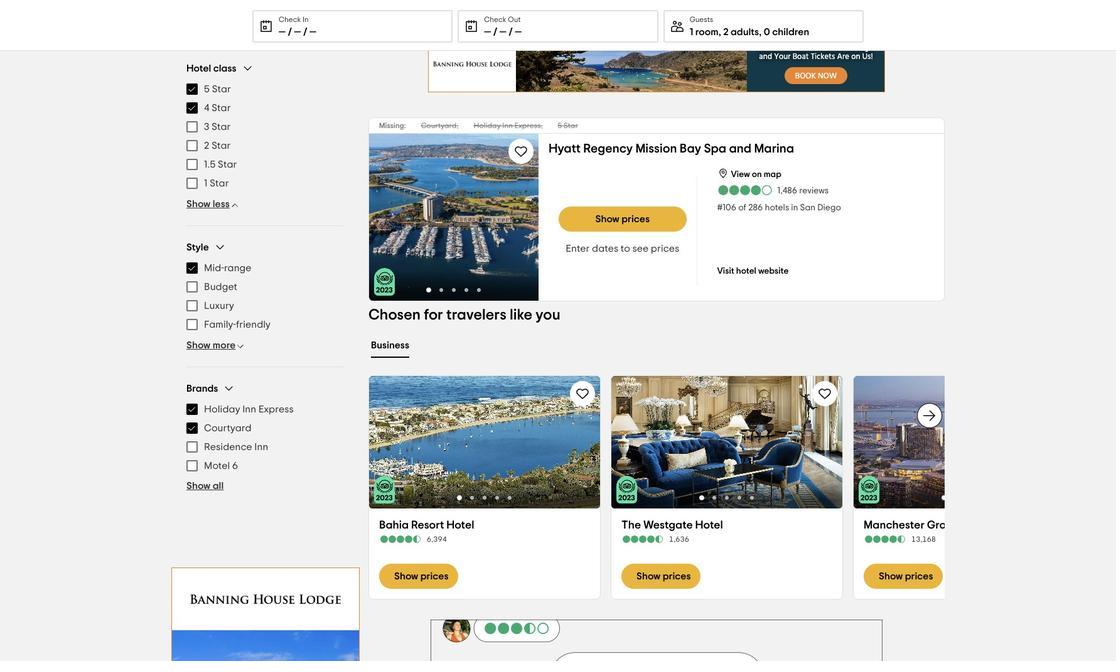 Task type: locate. For each thing, give the bounding box(es) containing it.
5 — from the left
[[500, 27, 507, 37]]

hotel inside the westgate hotel 'link'
[[696, 520, 723, 531]]

resort
[[411, 520, 444, 531]]

show left 'all'
[[187, 481, 211, 491]]

& up
[[267, 17, 288, 27]]

in
[[303, 16, 309, 23]]

hotel left class
[[187, 63, 211, 73]]

1 menu from the top
[[187, 80, 345, 155]]

diego down the reviews
[[818, 204, 842, 212]]

courtyard right "missing:"
[[421, 122, 457, 129]]

express up residence inn
[[259, 404, 294, 415]]

menu containing holiday inn express
[[187, 400, 345, 475]]

0 vertical spatial 5 star
[[204, 84, 231, 94]]

0
[[764, 27, 771, 37]]

0 vertical spatial hyatt
[[549, 143, 581, 155]]

0 vertical spatial holiday
[[474, 122, 501, 129]]

regency
[[584, 143, 633, 155]]

courtyard up residence
[[204, 423, 252, 433]]

prices down 13,168 at the right of page
[[906, 572, 934, 582]]

show prices button down 1,636
[[622, 564, 701, 589]]

the westgate hotel grand lobby image
[[612, 376, 843, 509]]

0 horizontal spatial hotel
[[187, 63, 211, 73]]

1 horizontal spatial save to a trip image
[[818, 386, 833, 401]]

0 horizontal spatial courtyard
[[204, 423, 252, 433]]

guests
[[690, 16, 714, 23]]

menu containing 1.5 star
[[187, 155, 345, 193]]

prices for manchester grand hyatt san diego
[[906, 572, 934, 582]]

visit
[[718, 267, 735, 276]]

prices down 6,394
[[421, 572, 449, 582]]

prices right see
[[651, 244, 680, 254]]

3 star
[[204, 122, 231, 132]]

show down bahia
[[394, 572, 419, 582]]

1 horizontal spatial hyatt
[[963, 520, 991, 531]]

4 menu from the top
[[187, 400, 345, 475]]

bahia resort hotel
[[379, 520, 474, 531]]

menu containing mid-range
[[187, 259, 345, 334]]

3 group from the top
[[187, 383, 345, 492]]

1 vertical spatial 5 star
[[558, 122, 578, 129]]

1 inside guests 1 room , 2 adults , 0 children
[[690, 27, 694, 37]]

express up save to a trip image
[[515, 122, 541, 129]]

1 horizontal spatial holiday inn express
[[474, 122, 541, 129]]

brands
[[187, 383, 218, 393]]

106
[[723, 204, 737, 212]]

save to a trip image for bahia resort hotel
[[575, 386, 590, 401]]

0 horizontal spatial express
[[259, 404, 294, 415]]

hotel inside bahia resort hotel 'link'
[[447, 520, 474, 531]]

0 vertical spatial group
[[187, 62, 345, 210]]

2 / from the left
[[303, 27, 307, 37]]

advertisement element
[[428, 36, 886, 92], [171, 568, 360, 661], [369, 620, 945, 661]]

1 vertical spatial 1
[[204, 178, 208, 188]]

show prices down 13,168 at the right of page
[[879, 572, 934, 582]]

1 vertical spatial 2
[[204, 141, 209, 151]]

san right in
[[801, 204, 816, 212]]

1 horizontal spatial 5
[[558, 122, 562, 129]]

0 horizontal spatial holiday inn express
[[204, 404, 294, 415]]

group
[[187, 62, 345, 210], [187, 241, 345, 352], [187, 383, 345, 492]]

group containing hotel class
[[187, 62, 345, 210]]

1.5 star
[[204, 160, 237, 170]]

check in — / — / —
[[279, 16, 317, 37]]

prices up see
[[622, 214, 650, 224]]

4 / from the left
[[509, 27, 513, 37]]

menu for brands
[[187, 400, 345, 475]]

save to a trip image for the westgate hotel
[[818, 386, 833, 401]]

0 vertical spatial 5
[[204, 84, 210, 94]]

5
[[204, 84, 210, 94], [558, 122, 562, 129]]

hyatt left regency in the right of the page
[[549, 143, 581, 155]]

marina
[[755, 143, 795, 155]]

1 horizontal spatial express
[[515, 122, 541, 129]]

the
[[622, 520, 641, 531]]

menu for style
[[187, 259, 345, 334]]

holiday
[[474, 122, 501, 129], [204, 404, 240, 415]]

6,394
[[427, 536, 447, 543]]

1 group from the top
[[187, 62, 345, 210]]

1,486 reviews link
[[718, 184, 829, 197]]

travelers
[[447, 308, 507, 323]]

diego up "13,168" link on the right of the page
[[1016, 520, 1046, 531]]

chosen for travelers like you
[[369, 308, 561, 323]]

0 horizontal spatial holiday
[[204, 404, 240, 415]]

show left the "more" on the bottom of the page
[[187, 340, 211, 350]]

2 down 3
[[204, 141, 209, 151]]

1 horizontal spatial san
[[994, 520, 1013, 531]]

2 star
[[204, 141, 231, 151]]

6
[[232, 461, 238, 471]]

san up 4.5 of 5 bubbles. 13,168 reviews 'element' at the bottom of page
[[994, 520, 1013, 531]]

2 vertical spatial group
[[187, 383, 345, 492]]

4 star
[[204, 103, 231, 113]]

2 right room
[[724, 27, 729, 37]]

1 horizontal spatial 5 star
[[558, 122, 578, 129]]

1 down 1.5
[[204, 178, 208, 188]]

prices for the westgate hotel
[[663, 572, 691, 582]]

carousel of images figure for bahia resort hotel
[[369, 376, 600, 509]]

1 vertical spatial group
[[187, 241, 345, 352]]

2 check from the left
[[484, 16, 507, 23]]

1,636 link
[[622, 535, 833, 544]]

residence inn
[[204, 442, 268, 452]]

the bahia resort hotel on mission bay image
[[369, 376, 600, 509]]

show prices button down 13,168 at the right of page
[[864, 564, 944, 589]]

check inside check out — / — / —
[[484, 16, 507, 23]]

1 left room
[[690, 27, 694, 37]]

bahia
[[379, 520, 409, 531]]

check left "in"
[[279, 16, 301, 23]]

of
[[739, 204, 747, 212]]

0 horizontal spatial san
[[801, 204, 816, 212]]

show prices up enter dates to see prices
[[596, 214, 650, 224]]

1
[[690, 27, 694, 37], [204, 178, 208, 188]]

2 horizontal spatial hotel
[[696, 520, 723, 531]]

hotel up 1,636 link
[[696, 520, 723, 531]]

1 horizontal spatial ,
[[759, 27, 762, 37]]

2023 link
[[374, 268, 395, 296], [369, 376, 600, 509], [612, 376, 843, 509], [854, 376, 1085, 509], [374, 476, 395, 504], [617, 476, 638, 504], [859, 476, 880, 504]]

1 vertical spatial hyatt
[[963, 520, 991, 531]]

chosen
[[369, 308, 421, 323]]

0 horizontal spatial save to a trip image
[[575, 386, 590, 401]]

1 vertical spatial 5
[[558, 122, 562, 129]]

holiday inn express up save to a trip image
[[474, 122, 541, 129]]

4.0 of 5 bubbles. 1,486 reviews element
[[718, 184, 829, 197]]

in
[[792, 204, 799, 212]]

1 vertical spatial san
[[994, 520, 1013, 531]]

1 vertical spatial holiday
[[204, 404, 240, 415]]

1,636
[[670, 536, 690, 543]]

the westgate hotel
[[622, 520, 723, 531]]

2 , from the left
[[759, 27, 762, 37]]

6 — from the left
[[515, 27, 522, 37]]

0 horizontal spatial diego
[[818, 204, 842, 212]]

show more button
[[187, 339, 246, 352]]

check for check out — / — / —
[[484, 16, 507, 23]]

1 / from the left
[[288, 27, 292, 37]]

4.5 of 5 bubbles. 13,168 reviews element
[[864, 535, 1075, 544]]

1 check from the left
[[279, 16, 301, 23]]

friendly
[[236, 320, 271, 330]]

mid-
[[204, 263, 224, 273]]

menu containing 5 star
[[187, 80, 345, 155]]

missing:
[[379, 122, 406, 129]]

1 horizontal spatial hotel
[[447, 520, 474, 531]]

inn
[[503, 122, 513, 129], [243, 404, 256, 415], [255, 442, 268, 452]]

0 horizontal spatial 2
[[204, 141, 209, 151]]

0 vertical spatial 2
[[724, 27, 729, 37]]

0 vertical spatial san
[[801, 204, 816, 212]]

2 menu from the top
[[187, 155, 345, 193]]

1 horizontal spatial diego
[[1016, 520, 1046, 531]]

0 horizontal spatial 5 star
[[204, 84, 231, 94]]

menu
[[187, 80, 345, 155], [187, 155, 345, 193], [187, 259, 345, 334], [187, 400, 345, 475]]

0 horizontal spatial check
[[279, 16, 301, 23]]

express
[[515, 122, 541, 129], [259, 404, 294, 415]]

, left adults
[[719, 27, 721, 37]]

0 horizontal spatial 5
[[204, 84, 210, 94]]

manchester grand hyatt san diego link
[[864, 519, 1075, 533]]

like
[[510, 308, 533, 323]]

show prices button for bahia resort hotel
[[379, 564, 459, 589]]

1 horizontal spatial check
[[484, 16, 507, 23]]

carousel of images figure
[[369, 134, 539, 301], [369, 376, 600, 509], [612, 376, 843, 509], [854, 376, 1085, 509]]

children
[[773, 27, 810, 37]]

0 vertical spatial 1
[[690, 27, 694, 37]]

budget
[[204, 282, 237, 292]]

0 horizontal spatial ,
[[719, 27, 721, 37]]

1.5
[[204, 160, 216, 170]]

for
[[424, 308, 443, 323]]

prices down 1,636
[[663, 572, 691, 582]]

—
[[279, 27, 286, 37], [294, 27, 301, 37], [310, 27, 317, 37], [484, 27, 491, 37], [500, 27, 507, 37], [515, 27, 522, 37]]

star
[[212, 84, 231, 94], [212, 103, 231, 113], [212, 122, 231, 132], [564, 122, 578, 129], [212, 141, 231, 151], [218, 160, 237, 170], [210, 178, 229, 188]]

westgate
[[644, 520, 693, 531]]

bahia resort hotel link
[[379, 519, 590, 533]]

1 vertical spatial courtyard
[[204, 423, 252, 433]]

1 vertical spatial express
[[259, 404, 294, 415]]

1 horizontal spatial 2
[[724, 27, 729, 37]]

2 save to a trip image from the left
[[818, 386, 833, 401]]

save to a trip image
[[575, 386, 590, 401], [818, 386, 833, 401]]

1 horizontal spatial 1
[[690, 27, 694, 37]]

1 vertical spatial diego
[[1016, 520, 1046, 531]]

1 save to a trip image from the left
[[575, 386, 590, 401]]

grand
[[928, 520, 960, 531]]

holiday inn express up residence inn
[[204, 404, 294, 415]]

1 horizontal spatial courtyard
[[421, 122, 457, 129]]

,
[[719, 27, 721, 37], [759, 27, 762, 37]]

group containing brands
[[187, 383, 345, 492]]

show down manchester
[[879, 572, 903, 582]]

2 group from the top
[[187, 241, 345, 352]]

hotel for bahia resort hotel
[[447, 520, 474, 531]]

check inside check in — / — / —
[[279, 16, 301, 23]]

show prices down 6,394
[[394, 572, 449, 582]]

0 vertical spatial holiday inn express
[[474, 122, 541, 129]]

show prices button down 6,394
[[379, 564, 459, 589]]

dates
[[592, 244, 619, 254]]

see
[[633, 244, 649, 254]]

6,394 link
[[379, 535, 590, 544]]

13,168
[[912, 536, 937, 543]]

1 vertical spatial holiday inn express
[[204, 404, 294, 415]]

2
[[724, 27, 729, 37], [204, 141, 209, 151]]

check left out
[[484, 16, 507, 23]]

0 vertical spatial express
[[515, 122, 541, 129]]

2.0 of 5 bubbles image
[[207, 17, 262, 27]]

, left 0
[[759, 27, 762, 37]]

hyatt up 4.5 of 5 bubbles. 13,168 reviews 'element' at the bottom of page
[[963, 520, 991, 531]]

hotel inside group
[[187, 63, 211, 73]]

hotel up 6,394
[[447, 520, 474, 531]]

3 menu from the top
[[187, 259, 345, 334]]

4.5 of 5 bubbles. 1,636 reviews element
[[622, 535, 833, 544]]

san
[[801, 204, 816, 212], [994, 520, 1013, 531]]

bay
[[680, 143, 702, 155]]

show prices down 1,636
[[637, 572, 691, 582]]

hyatt
[[549, 143, 581, 155], [963, 520, 991, 531]]

286
[[749, 204, 763, 212]]

courtyard
[[421, 122, 457, 129], [204, 423, 252, 433]]



Task type: describe. For each thing, give the bounding box(es) containing it.
exterior image
[[854, 376, 1085, 509]]

holiday inn express inside menu
[[204, 404, 294, 415]]

1 horizontal spatial holiday
[[474, 122, 501, 129]]

show up 'dates'
[[596, 214, 620, 224]]

website
[[759, 267, 789, 276]]

business button
[[369, 337, 412, 358]]

0 horizontal spatial hyatt
[[549, 143, 581, 155]]

carousel of images figure for the westgate hotel
[[612, 376, 843, 509]]

family-friendly
[[204, 320, 271, 330]]

mid-range
[[204, 263, 252, 273]]

1 vertical spatial inn
[[243, 404, 256, 415]]

check for check in — / — / —
[[279, 16, 301, 23]]

hotel
[[737, 267, 757, 276]]

& up option group
[[187, 0, 345, 31]]

reviews
[[800, 187, 829, 195]]

less
[[213, 199, 230, 209]]

you
[[536, 308, 561, 323]]

1 — from the left
[[279, 27, 286, 37]]

hyatt regency mission bay spa and marina
[[549, 143, 795, 155]]

hyatt regency mission bay spa and marina link
[[549, 141, 795, 156]]

the westgate hotel link
[[622, 519, 833, 533]]

0 vertical spatial inn
[[503, 122, 513, 129]]

show prices button for manchester grand hyatt san diego
[[864, 564, 944, 589]]

to
[[621, 244, 631, 254]]

carousel of images figure for manchester grand hyatt san diego
[[854, 376, 1085, 509]]

0 vertical spatial courtyard
[[421, 122, 457, 129]]

group containing style
[[187, 241, 345, 352]]

4
[[204, 103, 209, 113]]

show prices for bahia resort hotel
[[394, 572, 449, 582]]

13,168 link
[[864, 535, 1075, 544]]

next image
[[923, 408, 938, 423]]

show all button
[[187, 480, 224, 492]]

adults
[[731, 27, 759, 37]]

1 star
[[204, 178, 229, 188]]

5 star inside menu
[[204, 84, 231, 94]]

show prices for manchester grand hyatt san diego
[[879, 572, 934, 582]]

luxury
[[204, 301, 234, 311]]

2 inside guests 1 room , 2 adults , 0 children
[[724, 27, 729, 37]]

4.5 of 5 bubbles. 6,394 reviews element
[[379, 535, 590, 544]]

show left the less
[[187, 199, 211, 209]]

hyatt regency mission bay spa and marina image
[[369, 134, 539, 301]]

2 — from the left
[[294, 27, 301, 37]]

family-
[[204, 320, 236, 330]]

3
[[204, 122, 209, 132]]

visit hotel website
[[718, 267, 789, 276]]

motel 6
[[204, 461, 238, 471]]

4 — from the left
[[484, 27, 491, 37]]

business
[[371, 340, 410, 350]]

&
[[267, 17, 273, 27]]

0 vertical spatial diego
[[818, 204, 842, 212]]

motel
[[204, 461, 230, 471]]

hotel for the westgate hotel
[[696, 520, 723, 531]]

guests 1 room , 2 adults , 0 children
[[690, 16, 810, 37]]

0 horizontal spatial 1
[[204, 178, 208, 188]]

style
[[187, 242, 209, 252]]

# 106 of 286 hotels in san diego
[[718, 204, 842, 212]]

show prices button for the westgate hotel
[[622, 564, 701, 589]]

out
[[508, 16, 521, 23]]

range
[[224, 263, 252, 273]]

show all
[[187, 481, 224, 491]]

show down the on the bottom right of the page
[[637, 572, 661, 582]]

room
[[696, 27, 719, 37]]

view
[[731, 170, 750, 179]]

visit hotel website link
[[718, 264, 789, 277]]

enter
[[566, 244, 590, 254]]

view on map
[[731, 170, 782, 179]]

class
[[213, 63, 237, 73]]

show inside button
[[187, 481, 211, 491]]

mission
[[636, 143, 677, 155]]

menu for hotel class
[[187, 80, 345, 155]]

on
[[752, 170, 762, 179]]

2 vertical spatial inn
[[255, 442, 268, 452]]

manchester
[[864, 520, 925, 531]]

prices for bahia resort hotel
[[421, 572, 449, 582]]

show prices for the westgate hotel
[[637, 572, 691, 582]]

more
[[213, 340, 236, 350]]

hotel class
[[187, 63, 237, 73]]

enter dates to see prices
[[566, 244, 680, 254]]

check out — / — / —
[[484, 16, 522, 37]]

3 — from the left
[[310, 27, 317, 37]]

#
[[718, 204, 723, 212]]

view on map button
[[718, 166, 782, 180]]

show less button
[[187, 198, 240, 210]]

manchester grand hyatt san diego
[[864, 520, 1046, 531]]

1,486 reviews
[[778, 187, 829, 195]]

3 / from the left
[[493, 27, 498, 37]]

courtyard inside menu
[[204, 423, 252, 433]]

up
[[276, 17, 288, 27]]

residence
[[204, 442, 252, 452]]

all
[[213, 481, 224, 491]]

save to a trip image
[[514, 144, 529, 159]]

hotels
[[765, 204, 790, 212]]

show more
[[187, 340, 236, 350]]

spa
[[704, 143, 727, 155]]

1 , from the left
[[719, 27, 721, 37]]

and
[[729, 143, 752, 155]]

1,486
[[778, 187, 798, 195]]

map
[[764, 170, 782, 179]]

show less
[[187, 199, 230, 209]]

show prices button up enter dates to see prices
[[559, 207, 687, 232]]



Task type: vqa. For each thing, say whether or not it's contained in the screenshot.
Bermuda to the top
no



